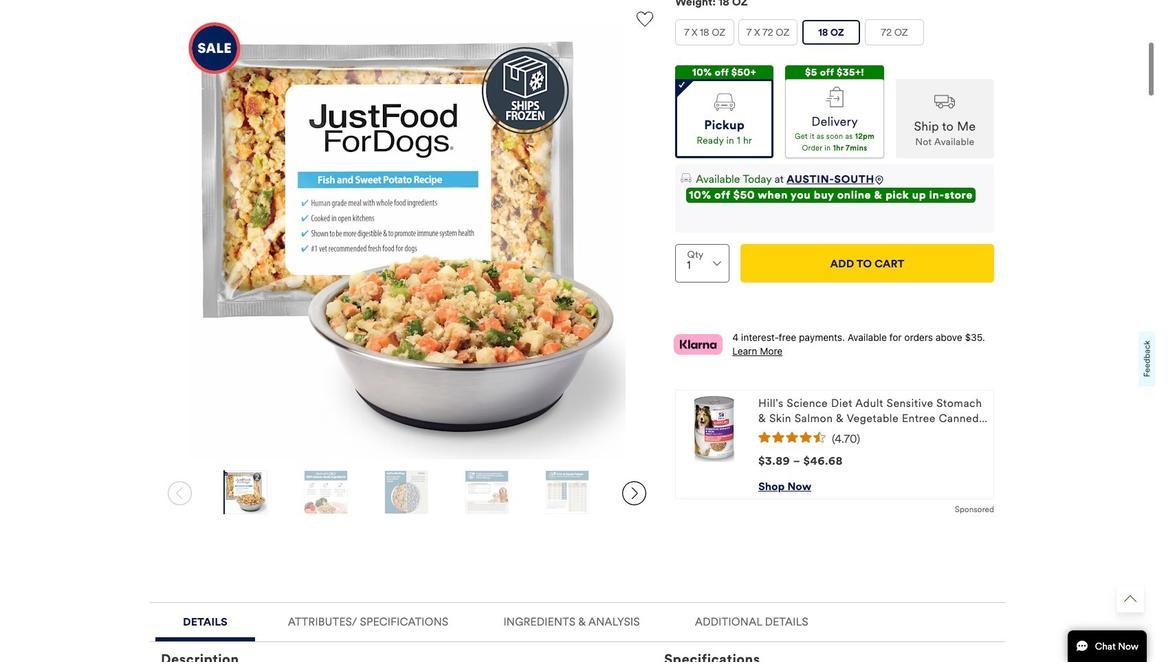 Task type: vqa. For each thing, say whether or not it's contained in the screenshot.
with
no



Task type: describe. For each thing, give the bounding box(es) containing it.
delivery-method-Delivery-Available radio
[[786, 79, 884, 158]]

scroll to top image
[[1124, 593, 1137, 605]]

rating 4.7 out of 5 element
[[758, 432, 988, 443]]

justfoodfordogs daily diets fish & sweet potato frozen dog food, 18 oz. - thumbnail-3 image
[[385, 470, 428, 514]]

2 option group from the top
[[675, 65, 994, 158]]

variation-18 OZ radio
[[802, 20, 860, 45]]

justfoodfordogs daily diets fish & sweet potato frozen dog food, 18 oz. - thumbnail-5 image
[[546, 470, 589, 514]]

justfoodfordogs daily diets fish & sweet potato frozen dog food, 18 oz. - thumbnail-4 image
[[466, 470, 508, 514]]

1 option group from the top
[[675, 19, 994, 51]]

justfoodfordogs daily diets fish & sweet potato frozen dog food, 18 oz. - thumbnail-2 image
[[304, 470, 347, 514]]



Task type: locate. For each thing, give the bounding box(es) containing it.
delivery-method-Pickup-Available radio
[[675, 79, 774, 158]]

0 vertical spatial option group
[[675, 19, 994, 51]]

variation-7 X 72 OZ radio
[[739, 20, 797, 45]]

delivery-method-Ship to Me-Not Available radio
[[896, 79, 994, 158]]

variation-7 X 18 OZ radio
[[676, 20, 734, 45]]

1 vertical spatial option group
[[675, 65, 994, 158]]

variation-72 OZ radio
[[866, 20, 924, 45]]

product details tab list
[[150, 603, 1005, 662]]

justfoodfordogs daily diets fish & sweet potato frozen dog food, 18 oz. - thumbnail-1 image
[[224, 470, 267, 514]]

from $3.89 up to $46.68 element
[[758, 455, 843, 468]]

justfoodfordogs daily diets fish & sweet potato frozen dog food, 18 oz. - carousel image #1 image
[[188, 22, 626, 459]]

option group
[[675, 19, 994, 51], [675, 65, 994, 158]]



